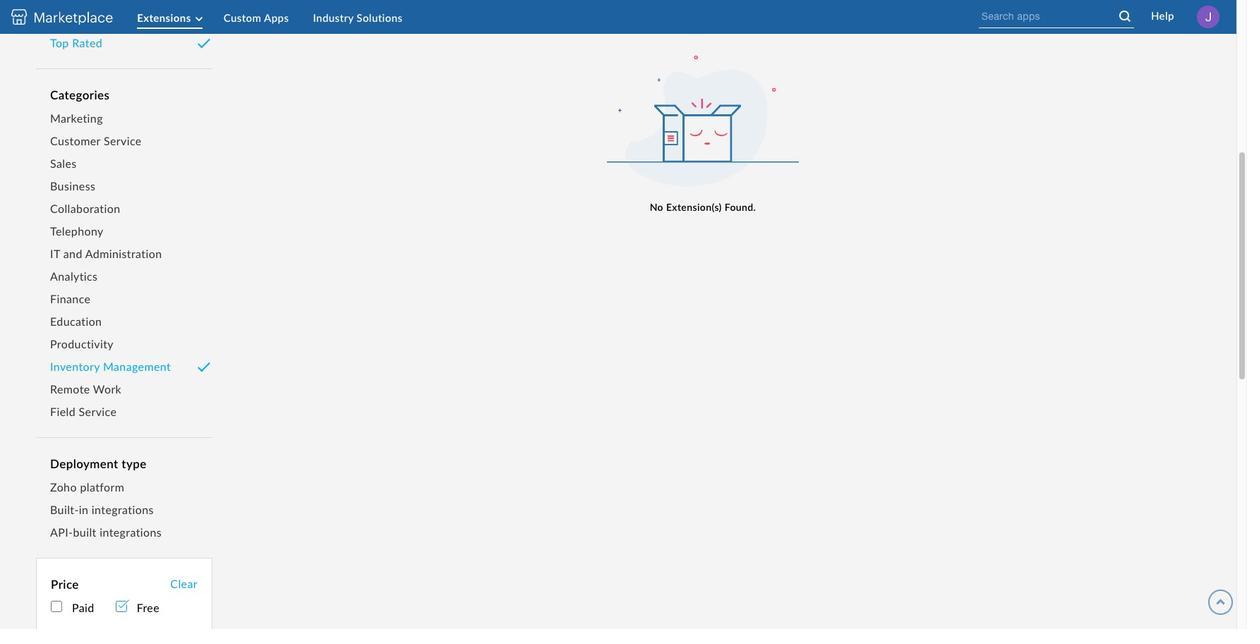 Task type: describe. For each thing, give the bounding box(es) containing it.
finance
[[50, 292, 91, 306]]

remote work
[[50, 383, 122, 396]]

extensions
[[137, 11, 191, 24]]

customer service link
[[50, 130, 198, 153]]

sales
[[50, 157, 77, 170]]

business link
[[50, 175, 198, 198]]

zoho platform
[[50, 481, 125, 494]]

industry solutions
[[313, 11, 403, 24]]

clear link
[[170, 578, 198, 591]]

industry
[[313, 11, 354, 24]]

customer
[[50, 134, 101, 148]]

and
[[63, 247, 82, 261]]

clear
[[170, 578, 198, 591]]

free
[[137, 602, 160, 615]]

help
[[1152, 9, 1175, 22]]

price
[[51, 578, 79, 592]]

field service
[[50, 405, 117, 419]]

type
[[122, 457, 147, 472]]

solutions
[[357, 11, 403, 24]]

remote
[[50, 383, 90, 396]]

field service link
[[50, 401, 198, 424]]

deployment type
[[50, 457, 147, 472]]

api-built integrations
[[50, 526, 162, 539]]

built-in integrations link
[[50, 503, 154, 517]]

service for field service
[[79, 405, 117, 419]]

business
[[50, 179, 96, 193]]

rated
[[72, 36, 102, 49]]

platform
[[80, 481, 125, 494]]

white image
[[1117, 8, 1135, 26]]

marketing link
[[50, 107, 198, 130]]

categories
[[50, 88, 110, 102]]

paid
[[72, 602, 94, 615]]

top rated link
[[50, 32, 198, 54]]

help link
[[1148, 6, 1178, 25]]

telephony
[[50, 225, 104, 238]]

it and administration link
[[50, 243, 198, 265]]

api-
[[50, 526, 73, 539]]

telephony link
[[50, 220, 198, 243]]

extension(s)
[[666, 201, 722, 213]]



Task type: locate. For each thing, give the bounding box(es) containing it.
top rated
[[50, 36, 102, 49]]

integrations up 'api-built integrations' link
[[92, 503, 154, 517]]

extensions link
[[137, 11, 202, 25]]

customer service
[[50, 134, 142, 148]]

integrations
[[92, 503, 154, 517], [100, 526, 162, 539]]

education
[[50, 315, 102, 328]]

industry solutions link
[[313, 8, 424, 28]]

top
[[50, 36, 69, 49]]

productivity link
[[50, 333, 198, 356]]

1 vertical spatial service
[[79, 405, 117, 419]]

integrations for api-built integrations
[[100, 526, 162, 539]]

service down work
[[79, 405, 117, 419]]

zoho platform link
[[50, 481, 125, 494]]

Search apps search field
[[979, 6, 1118, 27]]

newest
[[50, 13, 90, 27]]

service down marketing link
[[104, 134, 142, 148]]

built-
[[50, 503, 79, 517]]

field
[[50, 405, 76, 419]]

no extension(s) found.
[[650, 201, 756, 213]]

remote work link
[[50, 378, 198, 401]]

found.
[[725, 201, 756, 213]]

0 vertical spatial service
[[104, 134, 142, 148]]

it
[[50, 247, 60, 261]]

productivity
[[50, 338, 114, 351]]

finance link
[[50, 288, 198, 311]]

service for customer service
[[104, 134, 142, 148]]

custom
[[224, 11, 262, 24]]

inventory
[[50, 360, 100, 374]]

built
[[73, 526, 97, 539]]

deployment
[[50, 457, 118, 472]]

integrations for built-in integrations
[[92, 503, 154, 517]]

work
[[93, 383, 122, 396]]

in
[[79, 503, 89, 517]]

built-in integrations
[[50, 503, 154, 517]]

api-built integrations link
[[50, 526, 162, 539]]

collaboration link
[[50, 198, 198, 220]]

integrations down the built-in integrations link
[[100, 526, 162, 539]]

sales link
[[50, 153, 198, 175]]

newest link
[[50, 9, 198, 32]]

it and administration
[[50, 247, 162, 261]]

service
[[104, 134, 142, 148], [79, 405, 117, 419]]

management
[[103, 360, 171, 374]]

custom apps link
[[224, 8, 310, 28]]

marketing
[[50, 112, 103, 125]]

zoho
[[50, 481, 77, 494]]

no
[[650, 201, 664, 213]]

education link
[[50, 311, 198, 333]]

inventory management
[[50, 360, 171, 374]]

administration
[[85, 247, 162, 261]]

analytics
[[50, 270, 98, 283]]

collaboration
[[50, 202, 120, 215]]

inventory management link
[[50, 356, 198, 378]]

1 vertical spatial integrations
[[100, 526, 162, 539]]

analytics link
[[50, 265, 198, 288]]

apps
[[264, 11, 289, 24]]

0 vertical spatial integrations
[[92, 503, 154, 517]]

custom apps
[[224, 11, 289, 24]]



Task type: vqa. For each thing, say whether or not it's contained in the screenshot.
Service
yes



